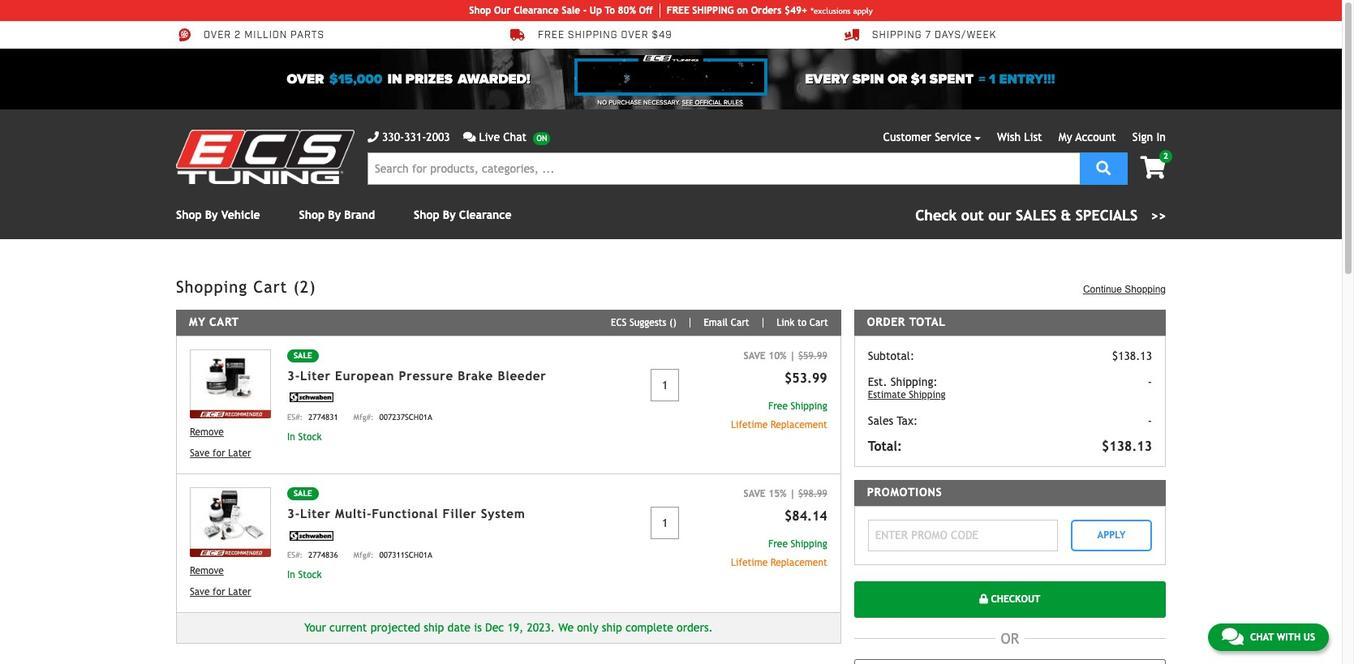 Task type: vqa. For each thing, say whether or not it's contained in the screenshot.
2nd LATER from the bottom of the page
yes



Task type: describe. For each thing, give the bounding box(es) containing it.
save left 10%
[[744, 350, 766, 362]]

3-liter european pressure brake bleeder
[[287, 369, 547, 383]]

remove for $53.99
[[190, 427, 224, 438]]

tax:
[[897, 414, 918, 427]]

continue shopping
[[1083, 284, 1166, 295]]

shipping inside "link"
[[872, 29, 922, 42]]

my account
[[1059, 131, 1116, 144]]

chat inside live chat link
[[503, 131, 527, 144]]

checkout
[[988, 594, 1041, 605]]

customer
[[883, 131, 932, 144]]

2774836
[[308, 551, 338, 560]]

330-331-2003 link
[[368, 129, 450, 146]]

official
[[695, 99, 722, 106]]

for for $84.14
[[213, 586, 225, 598]]

free
[[667, 5, 689, 16]]

projected
[[371, 621, 420, 634]]

up
[[590, 5, 602, 16]]

service
[[935, 131, 972, 144]]

3-liter european pressure brake bleeder link
[[287, 369, 547, 383]]

remove link for $53.99
[[190, 425, 271, 440]]

complete
[[626, 621, 673, 634]]

shop by vehicle
[[176, 209, 260, 222]]

save down 3-liter multi-functional filler system image
[[190, 586, 210, 598]]

shopping cart ( 2 )
[[176, 278, 316, 296]]

stock for $84.14
[[298, 570, 322, 581]]

3- for $53.99
[[287, 369, 300, 383]]

purchase
[[609, 99, 642, 106]]

million
[[244, 29, 287, 42]]

7
[[925, 29, 932, 42]]

free shipping over $49
[[538, 29, 672, 42]]

shipping down $53.99
[[791, 401, 827, 412]]

1 vertical spatial $138.13
[[1102, 439, 1152, 454]]

19,
[[507, 621, 524, 634]]

link to cart link
[[764, 317, 828, 329]]

my for my cart
[[189, 316, 206, 329]]

chat with us
[[1250, 632, 1315, 643]]

schwaben image for $53.99
[[287, 393, 336, 403]]

shop by vehicle link
[[176, 209, 260, 222]]

2003
[[426, 131, 450, 144]]

2774831
[[308, 413, 338, 422]]

promotions
[[867, 486, 942, 499]]

days/week
[[935, 29, 997, 42]]

0 vertical spatial free
[[538, 29, 565, 42]]

estimate shipping link
[[868, 388, 1081, 401]]

save left 15%
[[744, 489, 766, 500]]

sign in
[[1133, 131, 1166, 144]]

see
[[682, 99, 693, 106]]

over for over $15,000 in prizes
[[287, 71, 324, 88]]

es#: for $84.14
[[287, 551, 303, 560]]

rules
[[724, 99, 743, 106]]

331-
[[404, 131, 426, 144]]

3-liter multi-functional filler system image
[[190, 488, 271, 549]]

ecs tuning 'spin to win' contest logo image
[[574, 55, 768, 96]]

over $15,000 in prizes
[[287, 71, 453, 88]]

2 horizontal spatial 2
[[1164, 152, 1168, 161]]

with
[[1277, 632, 1301, 643]]

mfg#: 007237sch01a
[[354, 413, 432, 422]]

cart for my
[[209, 316, 239, 329]]

( for )
[[669, 317, 673, 329]]

every
[[805, 71, 849, 88]]

3- for $84.14
[[287, 507, 300, 521]]

in for $53.99
[[287, 431, 295, 443]]

over
[[621, 29, 649, 42]]

Enter Promo Code text field
[[868, 520, 1058, 551]]

2023.
[[527, 621, 555, 634]]

total
[[909, 316, 946, 329]]

prizes
[[406, 71, 453, 88]]

shipping 7 days/week
[[872, 29, 997, 42]]

current
[[330, 621, 367, 634]]

my account link
[[1059, 131, 1116, 144]]

shop for shop by vehicle
[[176, 209, 202, 222]]

us
[[1304, 632, 1315, 643]]

0 vertical spatial sale
[[562, 5, 580, 16]]

1 ship from the left
[[424, 621, 444, 634]]

shop our clearance sale - up to 80% off link
[[469, 3, 660, 18]]

later for $84.14
[[228, 586, 251, 598]]

orders.
[[677, 621, 713, 634]]

lifetime for $84.14
[[731, 558, 768, 569]]

| for $53.99
[[790, 350, 795, 362]]

link to cart
[[777, 317, 828, 329]]

remove link for $84.14
[[190, 564, 271, 578]]

my for my account
[[1059, 131, 1072, 144]]

shipping
[[568, 29, 618, 42]]

spin
[[853, 71, 884, 88]]

shop for shop by clearance
[[414, 209, 439, 222]]

apply button
[[1071, 520, 1152, 551]]

apply
[[1098, 530, 1126, 541]]

330-331-2003
[[382, 131, 450, 144]]

sales tax:
[[868, 414, 918, 427]]

10%
[[769, 350, 787, 362]]

parts
[[291, 29, 324, 42]]

es#: 2774836
[[287, 551, 338, 560]]

free shipping lifetime replacement for $53.99
[[731, 401, 827, 431]]

330-
[[382, 131, 404, 144]]

save for later link for $53.99
[[190, 446, 271, 461]]

ship
[[692, 5, 712, 16]]

shopping cart image
[[1140, 157, 1166, 179]]

ecs tuning recommends this product. image for $53.99
[[190, 411, 271, 419]]

suggests
[[630, 317, 666, 329]]

our
[[494, 5, 511, 16]]

date
[[448, 621, 471, 634]]

ping
[[712, 5, 734, 16]]

apply
[[853, 6, 873, 15]]

lifetime for $53.99
[[731, 419, 768, 431]]

by for clearance
[[443, 209, 456, 222]]

subtotal:
[[868, 350, 915, 362]]

estimate
[[868, 389, 906, 401]]

$15,000
[[329, 71, 382, 88]]

$98.99
[[798, 489, 827, 500]]

3-liter european pressure brake bleeder image
[[190, 350, 271, 411]]

save for later link for $84.14
[[190, 585, 271, 599]]

save 10% | $59.99
[[744, 350, 827, 362]]

over 2 million parts link
[[176, 28, 324, 42]]

replacement for $53.99
[[771, 419, 827, 431]]

shop by brand link
[[299, 209, 375, 222]]

entry!!!
[[999, 71, 1055, 88]]

comments image for live
[[463, 131, 476, 143]]

order total
[[867, 316, 946, 329]]

shipping inside est. shipping: estimate shipping
[[909, 389, 946, 401]]

0 horizontal spatial shopping
[[176, 278, 248, 296]]



Task type: locate. For each thing, give the bounding box(es) containing it.
customer service
[[883, 131, 972, 144]]

2 liter from the top
[[300, 507, 331, 521]]

2 | from the top
[[790, 489, 795, 500]]

lifetime
[[731, 419, 768, 431], [731, 558, 768, 569]]

Search text field
[[368, 153, 1080, 185]]

1 vertical spatial stock
[[298, 570, 322, 581]]

1 vertical spatial my
[[189, 316, 206, 329]]

1 horizontal spatial sales
[[1016, 207, 1057, 224]]

shop for shop our clearance sale - up to 80% off
[[469, 5, 491, 16]]

functional
[[372, 507, 438, 521]]

1 vertical spatial save for later link
[[190, 585, 271, 599]]

0 vertical spatial lifetime
[[731, 419, 768, 431]]

ecs tuning image
[[176, 130, 355, 184]]

cart right to on the right of page
[[810, 317, 828, 329]]

shop left vehicle
[[176, 209, 202, 222]]

over
[[204, 29, 231, 42], [287, 71, 324, 88]]

system
[[481, 507, 525, 521]]

1 horizontal spatial 2
[[300, 278, 309, 296]]

1 lifetime from the top
[[731, 419, 768, 431]]

80%
[[618, 5, 636, 16]]

2 down shop by brand
[[300, 278, 309, 296]]

0 horizontal spatial sales
[[868, 414, 894, 427]]

sale for $84.14
[[294, 489, 312, 498]]

est.
[[868, 375, 887, 388]]

mfg#: 007311sch01a
[[354, 551, 432, 560]]

0 vertical spatial 3-
[[287, 369, 300, 383]]

sales for sales tax:
[[868, 414, 894, 427]]

2 down sign in
[[1164, 152, 1168, 161]]

cart down vehicle
[[253, 278, 288, 296]]

free down 'shop our clearance sale - up to 80% off'
[[538, 29, 565, 42]]

dec
[[485, 621, 504, 634]]

for down 3-liter multi-functional filler system image
[[213, 586, 225, 598]]

shop for shop by brand
[[299, 209, 325, 222]]

1 in stock from the top
[[287, 431, 322, 443]]

$1
[[911, 71, 926, 88]]

save for later link up 3-liter multi-functional filler system image
[[190, 446, 271, 461]]

1 vertical spatial over
[[287, 71, 324, 88]]

) right the suggests
[[673, 317, 677, 329]]

0 vertical spatial 2
[[235, 29, 241, 42]]

0 vertical spatial clearance
[[514, 5, 559, 16]]

orders
[[751, 5, 782, 16]]

1 vertical spatial (
[[669, 317, 673, 329]]

schwaben image up es#: 2774831
[[287, 393, 336, 403]]

shop left brand
[[299, 209, 325, 222]]

1 horizontal spatial or
[[1001, 630, 1019, 647]]

ship right the only at the bottom left
[[602, 621, 622, 634]]

chat with us link
[[1208, 624, 1329, 652]]

es#: for $53.99
[[287, 413, 303, 422]]

by left vehicle
[[205, 209, 218, 222]]

1 | from the top
[[790, 350, 795, 362]]

in for $84.14
[[287, 570, 295, 581]]

0 vertical spatial for
[[213, 448, 225, 459]]

liter up es#: 2774831
[[300, 369, 331, 383]]

1 vertical spatial or
[[1001, 630, 1019, 647]]

1 horizontal spatial my
[[1059, 131, 1072, 144]]

0 vertical spatial )
[[309, 278, 316, 296]]

remove link down 3-liter multi-functional filler system image
[[190, 564, 271, 578]]

remove down 3-liter multi-functional filler system image
[[190, 565, 224, 577]]

1 vertical spatial free
[[768, 401, 788, 412]]

$138.13
[[1112, 350, 1152, 362], [1102, 439, 1152, 454]]

my down shopping cart ( 2 ) at the top left of page
[[189, 316, 206, 329]]

007311sch01a
[[379, 551, 432, 560]]

1 mfg#: from the top
[[354, 413, 374, 422]]

comments image left the live
[[463, 131, 476, 143]]

0 vertical spatial in stock
[[287, 431, 322, 443]]

cart for shopping
[[253, 278, 288, 296]]

shipping:
[[891, 375, 938, 388]]

save for later link down 3-liter multi-functional filler system image
[[190, 585, 271, 599]]

2 remove link from the top
[[190, 564, 271, 578]]

every spin or $1 spent = 1 entry!!!
[[805, 71, 1055, 88]]

or down checkout button on the right bottom of the page
[[1001, 630, 1019, 647]]

checkout button
[[854, 581, 1166, 618]]

stock for $53.99
[[298, 431, 322, 443]]

chat inside chat with us link
[[1250, 632, 1274, 643]]

1 horizontal spatial (
[[669, 317, 673, 329]]

lifetime down the 'save 15% | $98.99'
[[731, 558, 768, 569]]

specials
[[1076, 207, 1138, 224]]

your current projected ship date is dec 19, 2023. we only ship complete orders.
[[304, 621, 713, 634]]

shopping up the my cart at the top of page
[[176, 278, 248, 296]]

1 vertical spatial remove
[[190, 565, 224, 577]]

2 free shipping lifetime replacement from the top
[[731, 539, 827, 569]]

- inside shop our clearance sale - up to 80% off link
[[583, 5, 587, 16]]

1 vertical spatial )
[[673, 317, 677, 329]]

&
[[1061, 207, 1071, 224]]

comments image for chat
[[1222, 627, 1244, 647]]

in down es#: 2774836
[[287, 570, 295, 581]]

liter for $53.99
[[300, 369, 331, 383]]

free shipping lifetime replacement down "$84.14"
[[731, 539, 827, 569]]

mfg#: for $84.14
[[354, 551, 374, 560]]

1 vertical spatial schwaben image
[[287, 531, 336, 541]]

2 in stock from the top
[[287, 570, 322, 581]]

shopping
[[176, 278, 248, 296], [1125, 284, 1166, 295]]

over 2 million parts
[[204, 29, 324, 42]]

continue shopping link
[[1083, 282, 1166, 297]]

1 vertical spatial later
[[228, 586, 251, 598]]

remove for $84.14
[[190, 565, 224, 577]]

save for later down 3-liter multi-functional filler system image
[[190, 586, 251, 598]]

1 vertical spatial |
[[790, 489, 795, 500]]

0 vertical spatial save for later
[[190, 448, 251, 459]]

1 later from the top
[[228, 448, 251, 459]]

shop by clearance link
[[414, 209, 512, 222]]

remove link
[[190, 425, 271, 440], [190, 564, 271, 578]]

mfg#: right 2774836 on the left bottom of the page
[[354, 551, 374, 560]]

2 lifetime from the top
[[731, 558, 768, 569]]

0 vertical spatial es#:
[[287, 413, 303, 422]]

1 replacement from the top
[[771, 419, 827, 431]]

None number field
[[651, 369, 679, 401], [651, 507, 679, 540], [651, 369, 679, 401], [651, 507, 679, 540]]

2 by from the left
[[328, 209, 341, 222]]

0 horizontal spatial 2
[[235, 29, 241, 42]]

live chat
[[479, 131, 527, 144]]

*exclusions
[[811, 6, 851, 15]]

1 vertical spatial replacement
[[771, 558, 827, 569]]

1 vertical spatial chat
[[1250, 632, 1274, 643]]

0 vertical spatial remove link
[[190, 425, 271, 440]]

email
[[704, 317, 728, 329]]

0 vertical spatial my
[[1059, 131, 1072, 144]]

by down 2003
[[443, 209, 456, 222]]

2 replacement from the top
[[771, 558, 827, 569]]

1 horizontal spatial chat
[[1250, 632, 1274, 643]]

0 vertical spatial replacement
[[771, 419, 827, 431]]

cart for email
[[731, 317, 749, 329]]

0 horizontal spatial my
[[189, 316, 206, 329]]

1 vertical spatial mfg#:
[[354, 551, 374, 560]]

later down 3-liter multi-functional filler system image
[[228, 586, 251, 598]]

order
[[867, 316, 906, 329]]

1 horizontal spatial comments image
[[1222, 627, 1244, 647]]

2 mfg#: from the top
[[354, 551, 374, 560]]

shipping down shipping:
[[909, 389, 946, 401]]

1 vertical spatial in
[[287, 431, 295, 443]]

0 vertical spatial stock
[[298, 431, 322, 443]]

1 by from the left
[[205, 209, 218, 222]]

1 vertical spatial sales
[[868, 414, 894, 427]]

chat left with
[[1250, 632, 1274, 643]]

1 vertical spatial for
[[213, 586, 225, 598]]

$59.99
[[798, 350, 827, 362]]

0 vertical spatial free shipping lifetime replacement
[[731, 401, 827, 431]]

1 3- from the top
[[287, 369, 300, 383]]

clearance for by
[[459, 209, 512, 222]]

shop by brand
[[299, 209, 375, 222]]

| right 15%
[[790, 489, 795, 500]]

0 vertical spatial schwaben image
[[287, 393, 336, 403]]

1 vertical spatial ecs tuning recommends this product. image
[[190, 549, 271, 557]]

over for over 2 million parts
[[204, 29, 231, 42]]

1 vertical spatial 2
[[1164, 152, 1168, 161]]

0 vertical spatial later
[[228, 448, 251, 459]]

0 vertical spatial or
[[888, 71, 908, 88]]

customer service button
[[883, 129, 981, 146]]

1 vertical spatial 3-
[[287, 507, 300, 521]]

3-liter multi-functional filler system
[[287, 507, 525, 521]]

sales left &
[[1016, 207, 1057, 224]]

link
[[777, 317, 795, 329]]

| right 10%
[[790, 350, 795, 362]]

1 remove link from the top
[[190, 425, 271, 440]]

1 vertical spatial save for later
[[190, 586, 251, 598]]

or left $1
[[888, 71, 908, 88]]

sale up es#: 2774831
[[294, 351, 312, 360]]

1
[[989, 71, 996, 88]]

1 for from the top
[[213, 448, 225, 459]]

1 vertical spatial -
[[1148, 375, 1152, 388]]

2 left million
[[235, 29, 241, 42]]

in stock for $84.14
[[287, 570, 322, 581]]

remove link down 3-liter european pressure brake bleeder image
[[190, 425, 271, 440]]

phone image
[[368, 131, 379, 143]]

0 vertical spatial $138.13
[[1112, 350, 1152, 362]]

1 horizontal spatial )
[[673, 317, 677, 329]]

1 ecs tuning recommends this product. image from the top
[[190, 411, 271, 419]]

2 vertical spatial sale
[[294, 489, 312, 498]]

2 horizontal spatial by
[[443, 209, 456, 222]]

for for $53.99
[[213, 448, 225, 459]]

wish list link
[[997, 131, 1042, 144]]

sales for sales & specials
[[1016, 207, 1057, 224]]

lifetime down 'save 10% | $59.99' at the bottom right of the page
[[731, 419, 768, 431]]

free down $53.99
[[768, 401, 788, 412]]

shop right brand
[[414, 209, 439, 222]]

2 ecs tuning recommends this product. image from the top
[[190, 549, 271, 557]]

schwaben image up es#: 2774836
[[287, 531, 336, 541]]

search image
[[1096, 160, 1111, 175]]

sign
[[1133, 131, 1153, 144]]

comments image inside chat with us link
[[1222, 627, 1244, 647]]

by for brand
[[328, 209, 341, 222]]

0 vertical spatial mfg#:
[[354, 413, 374, 422]]

later for $53.99
[[228, 448, 251, 459]]

0 vertical spatial -
[[583, 5, 587, 16]]

my left account at the right top of page
[[1059, 131, 1072, 144]]

1 schwaben image from the top
[[287, 393, 336, 403]]

2 schwaben image from the top
[[287, 531, 336, 541]]

1 stock from the top
[[298, 431, 322, 443]]

comments image inside live chat link
[[463, 131, 476, 143]]

we
[[558, 621, 574, 634]]

0 vertical spatial in
[[1157, 131, 1166, 144]]

$84.14
[[785, 509, 827, 524]]

shipping down "$84.14"
[[791, 539, 827, 550]]

ecs tuning recommends this product. image
[[190, 411, 271, 419], [190, 549, 271, 557]]

es#: left 2774831
[[287, 413, 303, 422]]

for
[[213, 448, 225, 459], [213, 586, 225, 598]]

sale
[[562, 5, 580, 16], [294, 351, 312, 360], [294, 489, 312, 498]]

2 vertical spatial -
[[1148, 414, 1152, 427]]

in stock for $53.99
[[287, 431, 322, 443]]

2 es#: from the top
[[287, 551, 303, 560]]

2 remove from the top
[[190, 565, 224, 577]]

save for later for $84.14
[[190, 586, 251, 598]]

shipping 7 days/week link
[[845, 28, 997, 42]]

liter for $84.14
[[300, 507, 331, 521]]

filler
[[443, 507, 477, 521]]

2 later from the top
[[228, 586, 251, 598]]

0 horizontal spatial chat
[[503, 131, 527, 144]]

ship left the 'date'
[[424, 621, 444, 634]]

your
[[304, 621, 326, 634]]

1 horizontal spatial over
[[287, 71, 324, 88]]

european
[[335, 369, 395, 383]]

see official rules link
[[682, 98, 743, 108]]

to
[[798, 317, 807, 329]]

sale for $53.99
[[294, 351, 312, 360]]

1 save for later from the top
[[190, 448, 251, 459]]

shopping right continue
[[1125, 284, 1166, 295]]

free for $84.14
[[768, 539, 788, 550]]

later up 3-liter multi-functional filler system image
[[228, 448, 251, 459]]

mfg#: right 2774831
[[354, 413, 374, 422]]

ecs suggests ( )
[[611, 317, 677, 329]]

1 vertical spatial lifetime
[[731, 558, 768, 569]]

1 remove from the top
[[190, 427, 224, 438]]

3-liter multi-functional filler system link
[[287, 507, 525, 521]]

| for $84.14
[[790, 489, 795, 500]]

0 vertical spatial ecs tuning recommends this product. image
[[190, 411, 271, 419]]

stock down es#: 2774836
[[298, 570, 322, 581]]

in right sign
[[1157, 131, 1166, 144]]

in stock down es#: 2774836
[[287, 570, 322, 581]]

0 vertical spatial sales
[[1016, 207, 1057, 224]]

sale up es#: 2774836
[[294, 489, 312, 498]]

liter left multi-
[[300, 507, 331, 521]]

continue
[[1083, 284, 1122, 295]]

0 vertical spatial chat
[[503, 131, 527, 144]]

1 vertical spatial liter
[[300, 507, 331, 521]]

for up 3-liter multi-functional filler system image
[[213, 448, 225, 459]]

) down shop by brand
[[309, 278, 316, 296]]

over inside over 2 million parts link
[[204, 29, 231, 42]]

account
[[1076, 131, 1116, 144]]

clearance for our
[[514, 5, 559, 16]]

3- up es#: 2774836
[[287, 507, 300, 521]]

0 vertical spatial (
[[293, 278, 300, 296]]

stock down es#: 2774831
[[298, 431, 322, 443]]

2 stock from the top
[[298, 570, 322, 581]]

shipping left 7
[[872, 29, 922, 42]]

0 vertical spatial save for later link
[[190, 446, 271, 461]]

2 vertical spatial 2
[[300, 278, 309, 296]]

multi-
[[335, 507, 372, 521]]

save up 3-liter multi-functional filler system image
[[190, 448, 210, 459]]

0 horizontal spatial clearance
[[459, 209, 512, 222]]

0 vertical spatial remove
[[190, 427, 224, 438]]

cart down shopping cart ( 2 ) at the top left of page
[[209, 316, 239, 329]]

.
[[743, 99, 745, 106]]

cart right email
[[731, 317, 749, 329]]

brake
[[458, 369, 493, 383]]

1 horizontal spatial by
[[328, 209, 341, 222]]

clearance down the live
[[459, 209, 512, 222]]

sales
[[1016, 207, 1057, 224], [868, 414, 894, 427]]

1 vertical spatial in stock
[[287, 570, 322, 581]]

es#: left 2774836 on the left bottom of the page
[[287, 551, 303, 560]]

1 es#: from the top
[[287, 413, 303, 422]]

sales & specials link
[[915, 204, 1166, 226]]

0 vertical spatial liter
[[300, 369, 331, 383]]

replacement for $84.14
[[771, 558, 827, 569]]

0 horizontal spatial comments image
[[463, 131, 476, 143]]

wish list
[[997, 131, 1042, 144]]

0 vertical spatial over
[[204, 29, 231, 42]]

free shipping over $49 link
[[510, 28, 672, 42]]

1 horizontal spatial shopping
[[1125, 284, 1166, 295]]

( for 2
[[293, 278, 300, 296]]

est. shipping: estimate shipping
[[868, 375, 946, 401]]

by left brand
[[328, 209, 341, 222]]

1 horizontal spatial clearance
[[514, 5, 559, 16]]

0 vertical spatial |
[[790, 350, 795, 362]]

1 vertical spatial comments image
[[1222, 627, 1244, 647]]

1 vertical spatial free shipping lifetime replacement
[[731, 539, 827, 569]]

to
[[605, 5, 615, 16]]

1 vertical spatial es#:
[[287, 551, 303, 560]]

2 for from the top
[[213, 586, 225, 598]]

schwaben image for $84.14
[[287, 531, 336, 541]]

shop left our
[[469, 5, 491, 16]]

(
[[293, 278, 300, 296], [669, 317, 673, 329]]

2 3- from the top
[[287, 507, 300, 521]]

2 vertical spatial free
[[768, 539, 788, 550]]

chat right the live
[[503, 131, 527, 144]]

3 by from the left
[[443, 209, 456, 222]]

0 horizontal spatial or
[[888, 71, 908, 88]]

15%
[[769, 489, 787, 500]]

ecs tuning recommends this product. image for $84.14
[[190, 549, 271, 557]]

ship
[[424, 621, 444, 634], [602, 621, 622, 634]]

1 free shipping lifetime replacement from the top
[[731, 401, 827, 431]]

1 vertical spatial sale
[[294, 351, 312, 360]]

spent
[[930, 71, 974, 88]]

save for later up 3-liter multi-functional filler system image
[[190, 448, 251, 459]]

mfg#: for $53.99
[[354, 413, 374, 422]]

free shipping lifetime replacement down $53.99
[[731, 401, 827, 431]]

0 vertical spatial comments image
[[463, 131, 476, 143]]

1 horizontal spatial ship
[[602, 621, 622, 634]]

sales up total:
[[868, 414, 894, 427]]

over left million
[[204, 29, 231, 42]]

by for vehicle
[[205, 209, 218, 222]]

1 vertical spatial remove link
[[190, 564, 271, 578]]

chat
[[503, 131, 527, 144], [1250, 632, 1274, 643]]

lock image
[[980, 595, 988, 604]]

save for later link
[[190, 446, 271, 461], [190, 585, 271, 599]]

free down "$84.14"
[[768, 539, 788, 550]]

remove down 3-liter european pressure brake bleeder image
[[190, 427, 224, 438]]

0 horizontal spatial over
[[204, 29, 231, 42]]

in down es#: 2774831
[[287, 431, 295, 443]]

2 save for later link from the top
[[190, 585, 271, 599]]

save for later for $53.99
[[190, 448, 251, 459]]

3- up es#: 2774831
[[287, 369, 300, 383]]

$49+
[[785, 5, 807, 16]]

shop inside shop our clearance sale - up to 80% off link
[[469, 5, 491, 16]]

shop our clearance sale - up to 80% off
[[469, 5, 653, 16]]

replacement down "$84.14"
[[771, 558, 827, 569]]

replacement down $53.99
[[771, 419, 827, 431]]

free for $53.99
[[768, 401, 788, 412]]

schwaben image
[[287, 393, 336, 403], [287, 531, 336, 541]]

in stock down es#: 2774831
[[287, 431, 322, 443]]

2 ship from the left
[[602, 621, 622, 634]]

2 vertical spatial in
[[287, 570, 295, 581]]

es#: 2774831
[[287, 413, 338, 422]]

comments image left chat with us
[[1222, 627, 1244, 647]]

0 horizontal spatial ship
[[424, 621, 444, 634]]

only
[[577, 621, 598, 634]]

save for later
[[190, 448, 251, 459], [190, 586, 251, 598]]

sale left up
[[562, 5, 580, 16]]

1 liter from the top
[[300, 369, 331, 383]]

comments image
[[463, 131, 476, 143], [1222, 627, 1244, 647]]

1 vertical spatial clearance
[[459, 209, 512, 222]]

2 save for later from the top
[[190, 586, 251, 598]]

0 horizontal spatial (
[[293, 278, 300, 296]]

free shipping lifetime replacement for $84.14
[[731, 539, 827, 569]]

1 save for later link from the top
[[190, 446, 271, 461]]

by
[[205, 209, 218, 222], [328, 209, 341, 222], [443, 209, 456, 222]]

=
[[979, 71, 986, 88]]

over down parts
[[287, 71, 324, 88]]

0 horizontal spatial )
[[309, 278, 316, 296]]

0 horizontal spatial by
[[205, 209, 218, 222]]

clearance right our
[[514, 5, 559, 16]]

off
[[639, 5, 653, 16]]

pressure
[[399, 369, 454, 383]]



